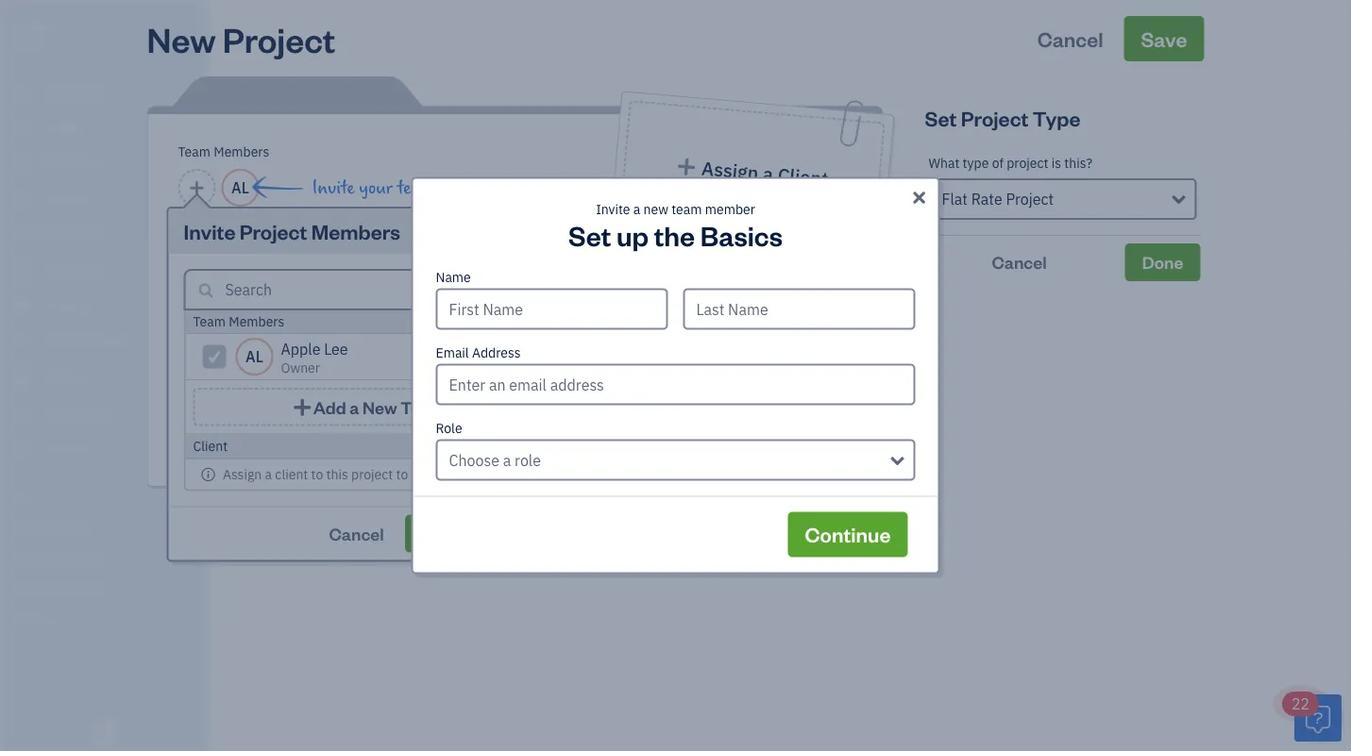 Task type: locate. For each thing, give the bounding box(es) containing it.
1 vertical spatial cancel button
[[925, 244, 1114, 281]]

1 vertical spatial assign
[[420, 313, 460, 331]]

report image
[[12, 441, 35, 460]]

0 vertical spatial plus image
[[675, 156, 698, 177]]

1 vertical spatial project
[[961, 104, 1029, 131]]

add up add a service on the left of the page
[[313, 396, 346, 418]]

0 vertical spatial cancel button
[[1021, 16, 1121, 61]]

update team members button
[[405, 515, 622, 553]]

up
[[617, 218, 649, 253]]

1 vertical spatial add
[[278, 422, 306, 442]]

1 vertical spatial info image
[[201, 467, 216, 482]]

0 vertical spatial team
[[397, 178, 437, 198]]

add team member image
[[188, 177, 206, 199]]

team right your
[[397, 178, 437, 198]]

cancel for update team members
[[329, 523, 384, 545]]

team members up end date in  format text box
[[193, 313, 285, 331]]

0 vertical spatial assign
[[701, 156, 760, 185]]

assign down plus icon at the left bottom of page
[[223, 466, 262, 483]]

0 horizontal spatial owner
[[15, 38, 50, 53]]

basics
[[701, 218, 783, 253]]

apple up dashboard icon
[[15, 17, 56, 36]]

the left the who
[[659, 282, 685, 305]]

team
[[178, 143, 211, 161], [193, 313, 226, 331], [401, 396, 445, 418], [483, 523, 527, 545]]

0 horizontal spatial choose
[[449, 451, 500, 470]]

0 horizontal spatial apple
[[15, 17, 56, 36]]

1 horizontal spatial add
[[313, 396, 346, 418]]

to down the who
[[742, 289, 758, 311]]

by
[[532, 281, 546, 298]]

assign
[[701, 156, 760, 185], [420, 313, 460, 331], [223, 466, 262, 483]]

set left the up at the left of the page
[[569, 218, 611, 253]]

choose inside choose who you're billing the project to
[[661, 260, 712, 285]]

0 vertical spatial project
[[223, 16, 336, 61]]

what type of project is this? element
[[925, 141, 1201, 236]]

invite down the add team member image
[[184, 218, 236, 245]]

0 vertical spatial cancel
[[1038, 25, 1104, 52]]

assign left as
[[420, 313, 460, 331]]

assign for assign as project manager
[[420, 313, 460, 331]]

a left new
[[634, 200, 641, 218]]

cancel button
[[1021, 16, 1121, 61], [925, 244, 1114, 281], [312, 515, 401, 553]]

your
[[359, 178, 393, 198]]

invite left your
[[312, 178, 355, 198]]

0 vertical spatial client
[[777, 163, 830, 191]]

invite left new
[[596, 200, 630, 218]]

1 horizontal spatial invite
[[312, 178, 355, 198]]

to left this
[[311, 466, 323, 483]]

plus image
[[675, 156, 698, 177], [292, 398, 313, 417]]

assign a client to this project to invite them.
[[223, 466, 481, 483]]

0 horizontal spatial assign
[[223, 466, 262, 483]]

0 vertical spatial info image
[[591, 315, 607, 330]]

you're
[[749, 267, 797, 292]]

owner inside the apple lee owner
[[281, 359, 320, 377]]

al right the add team member image
[[231, 178, 249, 198]]

choose inside field
[[449, 451, 500, 470]]

to
[[742, 289, 758, 311], [311, 466, 323, 483], [396, 466, 408, 483]]

al left the apple lee owner at the left of page
[[246, 347, 263, 367]]

a right them.
[[503, 451, 511, 470]]

project left the you're
[[688, 285, 739, 310]]

1 vertical spatial set
[[569, 218, 611, 253]]

1 horizontal spatial to
[[396, 466, 408, 483]]

0 vertical spatial apple
[[15, 17, 56, 36]]

1 vertical spatial the
[[659, 282, 685, 305]]

invite a new team member set up the basics
[[569, 200, 783, 253]]

continue button
[[788, 512, 908, 558]]

0 horizontal spatial client
[[193, 437, 228, 455]]

owner left lee
[[281, 359, 320, 377]]

them.
[[447, 466, 481, 483]]

flat rate
[[489, 318, 542, 336]]

lee
[[324, 340, 348, 359]]

date
[[196, 317, 224, 334]]

role right them.
[[515, 451, 541, 470]]

cancel button for done
[[925, 244, 1114, 281]]

choose left the who
[[661, 260, 712, 285]]

0 horizontal spatial set
[[569, 218, 611, 253]]

assign inside assign a client
[[701, 156, 760, 185]]

end date
[[170, 317, 224, 334]]

a left service
[[309, 422, 317, 442]]

assign up "member"
[[701, 156, 760, 185]]

role for choose a role
[[515, 451, 541, 470]]

info image down caretdown icon
[[591, 315, 607, 330]]

1 vertical spatial cancel
[[992, 251, 1047, 273]]

what type of project is this?
[[929, 154, 1093, 172]]

invite inside invite a new team member set up the basics
[[596, 200, 630, 218]]

filter
[[498, 281, 529, 298]]

invite your team
[[312, 178, 437, 198]]

expense image
[[12, 262, 35, 281]]

choose
[[661, 260, 712, 285], [449, 451, 500, 470]]

1 vertical spatial team
[[672, 200, 702, 218]]

Choose a role field
[[436, 440, 916, 481]]

a up basics
[[762, 161, 775, 187]]

apple for lee
[[281, 340, 321, 359]]

1 vertical spatial new
[[363, 396, 397, 418]]

done
[[1143, 251, 1184, 273]]

0 vertical spatial add
[[313, 396, 346, 418]]

0 horizontal spatial add
[[278, 422, 306, 442]]

owner up dashboard icon
[[15, 38, 50, 53]]

email
[[436, 344, 469, 361]]

1 vertical spatial role
[[515, 451, 541, 470]]

project
[[1007, 154, 1049, 172], [688, 285, 739, 310], [479, 313, 521, 331], [351, 466, 393, 483]]

1 horizontal spatial new
[[363, 396, 397, 418]]

to for a
[[396, 466, 408, 483]]

Amount (USD) text field
[[489, 342, 530, 362]]

1 vertical spatial owner
[[281, 359, 320, 377]]

a inside invite a new team member set up the basics
[[634, 200, 641, 218]]

info image left client
[[201, 467, 216, 482]]

2 horizontal spatial assign
[[701, 156, 760, 185]]

project
[[223, 16, 336, 61], [961, 104, 1029, 131], [240, 218, 307, 245]]

0 vertical spatial role
[[549, 281, 573, 298]]

caretdown image
[[601, 282, 616, 298]]

the
[[654, 218, 695, 253], [659, 282, 685, 305]]

0 horizontal spatial new
[[147, 16, 216, 61]]

0 vertical spatial owner
[[15, 38, 50, 53]]

0 horizontal spatial info image
[[201, 467, 216, 482]]

invite
[[411, 466, 444, 483]]

team up role
[[401, 396, 445, 418]]

a for assign a client
[[762, 161, 775, 187]]

choose for a
[[449, 451, 500, 470]]

2 vertical spatial project
[[240, 218, 307, 245]]

Enter an email address text field
[[436, 364, 916, 406]]

invite
[[312, 178, 355, 198], [596, 200, 630, 218], [184, 218, 236, 245]]

cancel button down assign a client to this project to invite them. on the bottom left of page
[[312, 515, 401, 553]]

services
[[170, 382, 231, 400]]

1 vertical spatial client
[[193, 437, 228, 455]]

plus image up invite a new team member set up the basics
[[675, 156, 698, 177]]

0 horizontal spatial role
[[515, 451, 541, 470]]

2 horizontal spatial invite
[[596, 200, 630, 218]]

client
[[275, 466, 308, 483]]

1 horizontal spatial owner
[[281, 359, 320, 377]]

a for invite a new team member set up the basics
[[634, 200, 641, 218]]

1 horizontal spatial role
[[549, 281, 573, 298]]

choose a role
[[449, 451, 541, 470]]

team right new
[[672, 200, 702, 218]]

choose who you're billing the project to
[[659, 260, 847, 311]]

end
[[170, 317, 193, 334]]

save
[[1141, 25, 1188, 52]]

project right this
[[351, 466, 393, 483]]

al
[[231, 178, 249, 198], [246, 347, 263, 367]]

set up the basics dialog
[[0, 154, 1352, 597]]

set
[[925, 104, 957, 131], [569, 218, 611, 253]]

dashboard image
[[12, 82, 35, 101]]

2 vertical spatial assign
[[223, 466, 262, 483]]

billing
[[799, 272, 847, 296]]

payment image
[[12, 226, 35, 245]]

1 vertical spatial plus image
[[292, 398, 313, 417]]

1 horizontal spatial choose
[[661, 260, 712, 285]]

choose down role
[[449, 451, 500, 470]]

new
[[147, 16, 216, 61], [363, 396, 397, 418]]

member
[[705, 200, 755, 218]]

plus image up add a service on the left of the page
[[292, 398, 313, 417]]

1 vertical spatial apple
[[281, 340, 321, 359]]

total
[[792, 318, 821, 336]]

1 horizontal spatial team
[[672, 200, 702, 218]]

1 horizontal spatial assign
[[420, 313, 460, 331]]

to for who
[[742, 289, 758, 311]]

apple
[[15, 17, 56, 36], [281, 340, 321, 359]]

0 vertical spatial al
[[231, 178, 249, 198]]

items and services image
[[14, 550, 202, 565]]

cancel
[[1038, 25, 1104, 52], [992, 251, 1047, 273], [329, 523, 384, 545]]

apple inside the apple lee owner
[[281, 340, 321, 359]]

client up basics
[[777, 163, 830, 191]]

plus image inside assign a client 'button'
[[675, 156, 698, 177]]

add right plus icon at the left bottom of page
[[278, 422, 306, 442]]

cancel down assign a client to this project to invite them. on the bottom left of page
[[329, 523, 384, 545]]

First Name text field
[[436, 289, 668, 330]]

a up service
[[350, 396, 359, 418]]

0 vertical spatial the
[[654, 218, 695, 253]]

a inside assign a client
[[762, 161, 775, 187]]

client
[[777, 163, 830, 191], [193, 437, 228, 455]]

0 horizontal spatial team
[[397, 178, 437, 198]]

a for choose a role
[[503, 451, 511, 470]]

1 horizontal spatial info image
[[591, 315, 607, 330]]

team members up the add team member image
[[178, 143, 269, 161]]

1 vertical spatial choose
[[449, 451, 500, 470]]

address
[[472, 344, 521, 361]]

apple inside main element
[[15, 17, 56, 36]]

Project Name text field
[[170, 231, 690, 269]]

apple for owner
[[15, 17, 56, 36]]

a
[[762, 161, 775, 187], [634, 200, 641, 218], [350, 396, 359, 418], [309, 422, 317, 442], [503, 451, 511, 470], [265, 466, 272, 483]]

cancel up the type
[[1038, 25, 1104, 52]]

0 vertical spatial choose
[[661, 260, 712, 285]]

apps image
[[14, 489, 202, 504]]

members
[[214, 143, 269, 161], [311, 218, 400, 245], [229, 313, 285, 331], [531, 523, 605, 545]]

to left invite
[[396, 466, 408, 483]]

0 horizontal spatial invite
[[184, 218, 236, 245]]

2 horizontal spatial to
[[742, 289, 758, 311]]

project left is
[[1007, 154, 1049, 172]]

money image
[[12, 369, 35, 388]]

role
[[549, 281, 573, 298], [515, 451, 541, 470]]

add a new team member
[[313, 396, 514, 418]]

the right the up at the left of the page
[[654, 218, 695, 253]]

client down services
[[193, 437, 228, 455]]

owner inside apple owner
[[15, 38, 50, 53]]

team right update
[[483, 523, 527, 545]]

project for new
[[223, 16, 336, 61]]

service
[[321, 422, 371, 442]]

1 horizontal spatial plus image
[[675, 156, 698, 177]]

1 horizontal spatial apple
[[281, 340, 321, 359]]

a inside field
[[503, 451, 511, 470]]

cancel button up the type
[[1021, 16, 1121, 61]]

role right by in the top left of the page
[[549, 281, 573, 298]]

new inside button
[[363, 396, 397, 418]]

add
[[313, 396, 346, 418], [278, 422, 306, 442]]

set project type
[[925, 104, 1081, 131]]

owner
[[15, 38, 50, 53], [281, 359, 320, 377]]

apple left lee
[[281, 340, 321, 359]]

team
[[397, 178, 437, 198], [672, 200, 702, 218]]

0 horizontal spatial plus image
[[292, 398, 313, 417]]

a left client
[[265, 466, 272, 483]]

2 vertical spatial cancel
[[329, 523, 384, 545]]

set up what
[[925, 104, 957, 131]]

team up services
[[193, 313, 226, 331]]

member
[[448, 396, 514, 418]]

info image
[[591, 315, 607, 330], [201, 467, 216, 482]]

total hours
[[792, 318, 860, 336]]

continue
[[805, 521, 891, 548]]

plus image inside add a new team member button
[[292, 398, 313, 417]]

add a service
[[278, 422, 371, 442]]

settings image
[[472, 282, 494, 298]]

cancel button down what type of project is this? element
[[925, 244, 1114, 281]]

2 vertical spatial cancel button
[[312, 515, 401, 553]]

role inside field
[[515, 451, 541, 470]]

close image
[[910, 186, 929, 209]]

to inside choose who you're billing the project to
[[742, 289, 758, 311]]

team members
[[178, 143, 269, 161], [193, 313, 285, 331]]

0 vertical spatial set
[[925, 104, 957, 131]]

cancel down what type of project is this? element
[[992, 251, 1047, 273]]

name
[[436, 268, 471, 286]]

1 horizontal spatial client
[[777, 163, 830, 191]]

project for set
[[961, 104, 1029, 131]]



Task type: describe. For each thing, give the bounding box(es) containing it.
update team members
[[422, 523, 605, 545]]

rate
[[514, 318, 542, 336]]

the inside choose who you're billing the project to
[[659, 282, 685, 305]]

bank connections image
[[14, 580, 202, 595]]

team inside invite a new team member set up the basics
[[672, 200, 702, 218]]

filter by role
[[498, 281, 573, 298]]

this?
[[1065, 154, 1093, 172]]

project image
[[12, 298, 35, 316]]

cancel button for update team members
[[312, 515, 401, 553]]

the inside invite a new team member set up the basics
[[654, 218, 695, 253]]

add a service button
[[170, 415, 458, 449]]

hours
[[824, 318, 860, 336]]

add for add a new team member
[[313, 396, 346, 418]]

1 horizontal spatial set
[[925, 104, 957, 131]]

invite for your
[[312, 178, 355, 198]]

update
[[422, 523, 480, 545]]

invoice image
[[12, 190, 35, 209]]

save button
[[1124, 16, 1205, 61]]

email address
[[436, 344, 521, 361]]

End date in  format text field
[[170, 342, 400, 362]]

0 vertical spatial new
[[147, 16, 216, 61]]

cancel for done
[[992, 251, 1047, 273]]

Hourly Budget text field
[[806, 342, 860, 362]]

0 vertical spatial team members
[[178, 143, 269, 161]]

Last Name text field
[[683, 289, 916, 330]]

done button
[[1126, 244, 1201, 281]]

type
[[1033, 104, 1081, 131]]

a for add a service
[[309, 422, 317, 442]]

what
[[929, 154, 960, 172]]

1 vertical spatial team members
[[193, 313, 285, 331]]

add a new team member button
[[193, 388, 612, 426]]

timer image
[[12, 333, 35, 352]]

flat
[[489, 318, 511, 336]]

team up the add team member image
[[178, 143, 211, 161]]

1 vertical spatial al
[[246, 347, 263, 367]]

chart image
[[12, 405, 35, 424]]

project right as
[[479, 313, 521, 331]]

this
[[326, 466, 348, 483]]

who
[[715, 264, 746, 288]]

invite for project
[[184, 218, 236, 245]]

plus image for add
[[292, 398, 313, 417]]

a for assign a client to this project to invite them.
[[265, 466, 272, 483]]

main element
[[0, 0, 255, 752]]

assign a client button
[[619, 100, 886, 245]]

Project Description text field
[[170, 282, 690, 305]]

as
[[463, 313, 476, 331]]

add for add a service
[[278, 422, 306, 442]]

invite project members
[[184, 218, 400, 245]]

new
[[644, 200, 669, 218]]

client image
[[12, 118, 35, 137]]

assign a client
[[701, 156, 830, 191]]

of
[[992, 154, 1004, 172]]

invite for a
[[596, 200, 630, 218]]

new project
[[147, 16, 336, 61]]

client inside assign a client
[[777, 163, 830, 191]]

manager
[[524, 313, 576, 331]]

plus image
[[258, 420, 275, 443]]

assign for assign a client
[[701, 156, 760, 185]]

assign as project manager
[[420, 313, 576, 331]]

project for invite
[[240, 218, 307, 245]]

project inside choose who you're billing the project to
[[688, 285, 739, 310]]

type
[[963, 154, 989, 172]]

a for add a new team member
[[350, 396, 359, 418]]

choose for who
[[661, 260, 712, 285]]

filter by role button
[[472, 281, 616, 298]]

plus image for assign
[[675, 156, 698, 177]]

apple owner
[[15, 17, 56, 53]]

role
[[436, 419, 462, 437]]

set inside invite a new team member set up the basics
[[569, 218, 611, 253]]

assign for assign a client to this project to invite them.
[[223, 466, 262, 483]]

is
[[1052, 154, 1062, 172]]

members inside button
[[531, 523, 605, 545]]

estimate image
[[12, 154, 35, 173]]

0 horizontal spatial to
[[311, 466, 323, 483]]

Search text field
[[225, 279, 454, 301]]

settings image
[[14, 610, 202, 625]]

freshbooks image
[[89, 722, 119, 744]]

role for filter by role
[[549, 281, 573, 298]]

apple lee owner
[[281, 340, 348, 377]]

team members image
[[14, 519, 202, 535]]



Task type: vqa. For each thing, say whether or not it's contained in the screenshot.
bottommost See
no



